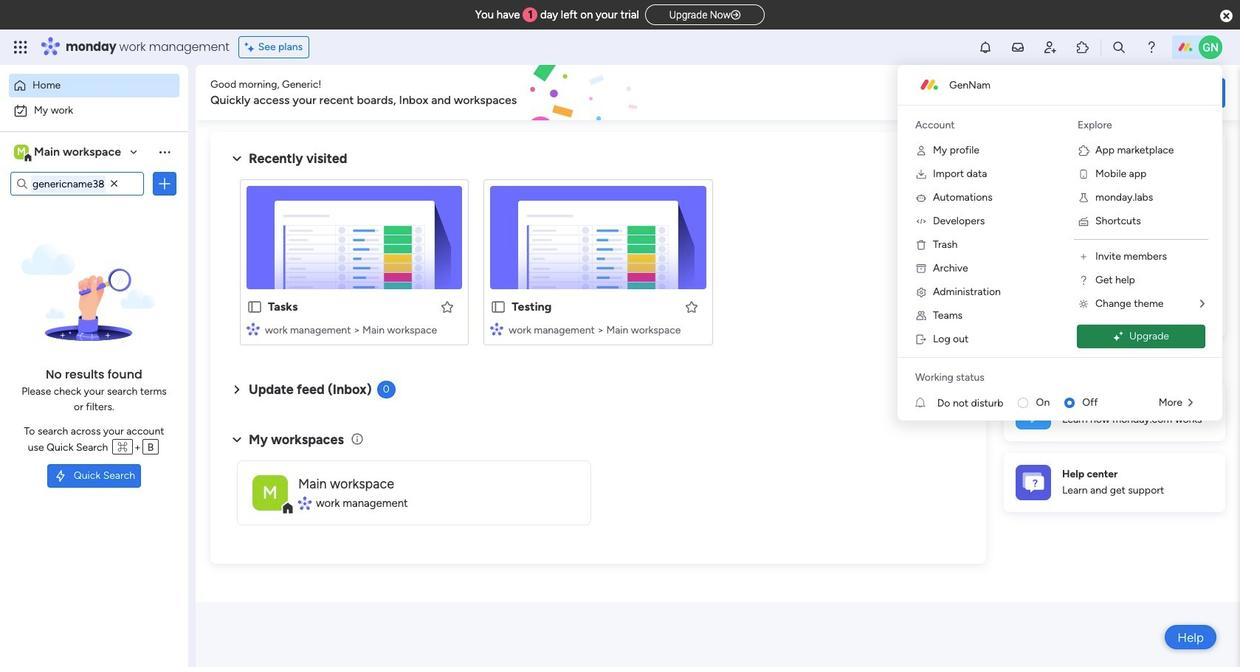 Task type: locate. For each thing, give the bounding box(es) containing it.
1 vertical spatial workspace image
[[252, 475, 288, 510]]

v2 surfce notifications image
[[915, 395, 937, 411]]

automations image
[[915, 192, 927, 204]]

mobile app image
[[1078, 168, 1089, 180]]

workspace image
[[14, 144, 29, 160], [252, 475, 288, 510]]

see plans image
[[245, 39, 258, 55]]

log out image
[[915, 334, 927, 345]]

search everything image
[[1112, 40, 1126, 55]]

upgrade stars new image
[[1113, 331, 1123, 342]]

help center element
[[1004, 453, 1225, 512]]

quick search results list box
[[228, 168, 968, 363]]

dapulse rightstroke image
[[731, 10, 740, 21]]

0 horizontal spatial workspace image
[[14, 144, 29, 160]]

0 vertical spatial option
[[9, 74, 179, 97]]

1 horizontal spatial workspace image
[[252, 475, 288, 510]]

list arrow image
[[1188, 398, 1193, 408]]

import data image
[[915, 168, 927, 180]]

notifications image
[[978, 40, 993, 55]]

list arrow image
[[1200, 299, 1205, 309]]

templates image image
[[1017, 141, 1212, 243]]

help image
[[1144, 40, 1159, 55]]

administration image
[[915, 286, 927, 298]]

developers image
[[915, 216, 927, 227]]

select product image
[[13, 40, 28, 55]]

options image
[[157, 176, 172, 191]]

close my workspaces image
[[228, 431, 246, 449]]

0 element
[[377, 381, 395, 399]]

0 vertical spatial workspace image
[[14, 144, 29, 160]]

add to favorites image
[[440, 299, 455, 314]]

add to favorites image
[[684, 299, 699, 314]]

2 option from the top
[[9, 99, 179, 123]]

option
[[9, 74, 179, 97], [9, 99, 179, 123]]

invite members image
[[1078, 251, 1089, 263]]

dapulse close image
[[1220, 9, 1233, 24]]

getting started element
[[1004, 382, 1225, 441]]

1 vertical spatial option
[[9, 99, 179, 123]]

v2 user feedback image
[[1016, 84, 1027, 101]]

update feed image
[[1010, 40, 1025, 55]]

Search in workspace field
[[31, 175, 106, 192]]



Task type: vqa. For each thing, say whether or not it's contained in the screenshot.
"monday marketplace" 'image'
yes



Task type: describe. For each thing, give the bounding box(es) containing it.
change theme image
[[1078, 298, 1089, 310]]

invite members image
[[1043, 40, 1058, 55]]

generic name image
[[1199, 35, 1222, 59]]

1 option from the top
[[9, 74, 179, 97]]

monday marketplace image
[[1075, 40, 1090, 55]]

v2 bolt switch image
[[1131, 85, 1140, 101]]

monday.labs image
[[1078, 192, 1089, 204]]

workspace selection element
[[14, 143, 123, 162]]

clear search image
[[107, 176, 122, 191]]

workspace options image
[[157, 144, 172, 159]]

my profile image
[[915, 145, 927, 156]]

public board image
[[490, 299, 507, 315]]

teams image
[[915, 310, 927, 322]]

trash image
[[915, 239, 927, 251]]

get help image
[[1078, 275, 1089, 286]]

public board image
[[247, 299, 263, 315]]

shortcuts image
[[1078, 216, 1089, 227]]

open update feed (inbox) image
[[228, 381, 246, 399]]

archive image
[[915, 263, 927, 275]]

close recently visited image
[[228, 150, 246, 168]]



